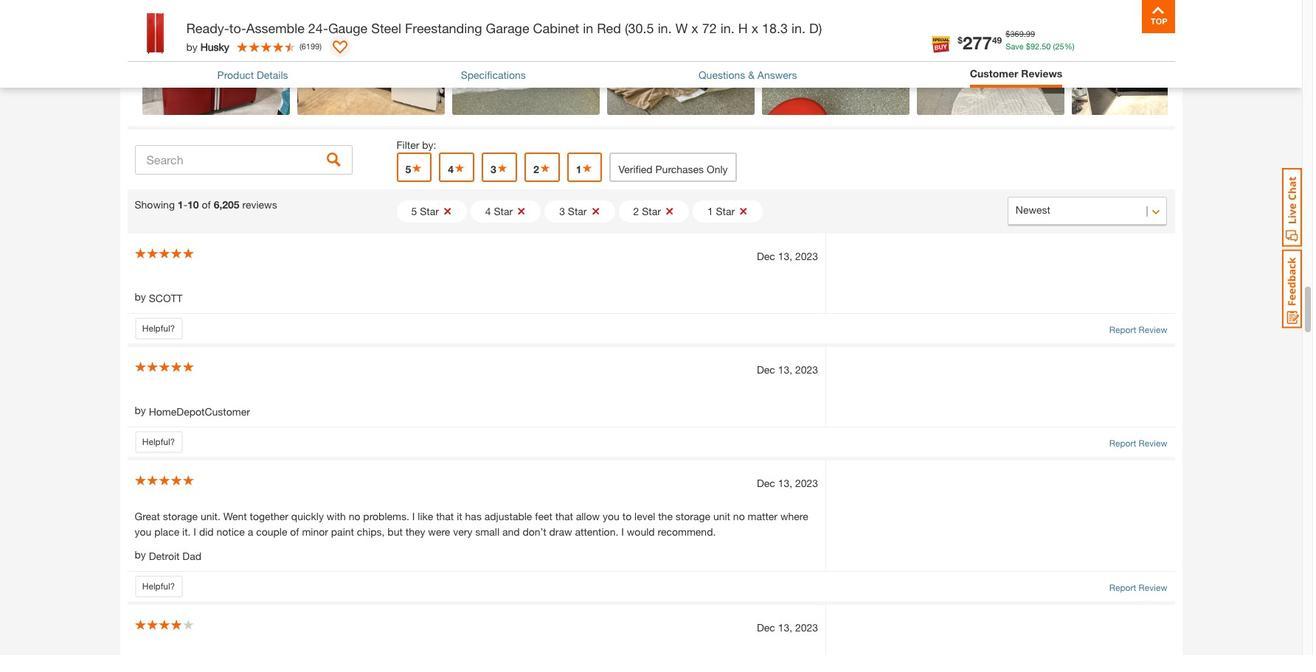 Task type: describe. For each thing, give the bounding box(es) containing it.
18.3
[[762, 20, 788, 36]]

questions & answers
[[699, 69, 797, 81]]

reviews
[[1021, 67, 1063, 80]]

2 button
[[524, 153, 560, 182]]

$ 277 49
[[958, 32, 1002, 53]]

)
[[320, 41, 322, 51]]

where
[[780, 511, 808, 523]]

feedback link image
[[1282, 249, 1302, 329]]

to
[[622, 511, 632, 523]]

showing 1 - 10 of 6,205 reviews
[[135, 199, 277, 211]]

2 star button
[[619, 201, 689, 223]]

helpful? button for homedepotcustomer
[[135, 432, 183, 454]]

13, for scott report review button
[[778, 250, 792, 263]]

only
[[707, 163, 728, 176]]

w
[[675, 20, 688, 36]]

3 2023 from the top
[[795, 477, 818, 490]]

customer
[[970, 67, 1018, 80]]

99
[[1026, 29, 1035, 38]]

ready-to-assemble 24-gauge steel freestanding garage cabinet in red (30.5 in. w x 72 in. h x 18.3 in. d)
[[186, 20, 822, 36]]

report review button for homedepotcustomer
[[1109, 438, 1167, 451]]

2 no from the left
[[733, 511, 745, 523]]

detroit
[[149, 550, 180, 563]]

assemble
[[246, 20, 305, 36]]

%)
[[1064, 41, 1074, 51]]

1 for 1
[[576, 163, 582, 176]]

4 for 4 star
[[485, 205, 491, 218]]

but
[[388, 526, 403, 539]]

dad
[[182, 550, 201, 563]]

cabinet
[[533, 20, 579, 36]]

great
[[135, 511, 160, 523]]

detroit dad button
[[149, 549, 201, 564]]

by for by homedepotcustomer
[[135, 404, 146, 417]]

reviews
[[242, 199, 277, 211]]

star symbol image for 1
[[582, 163, 593, 174]]

gauge
[[328, 20, 368, 36]]

star for 3 star
[[568, 205, 587, 218]]

star for 1 star
[[716, 205, 735, 218]]

1 horizontal spatial i
[[412, 511, 415, 523]]

minor
[[302, 526, 328, 539]]

filter
[[397, 139, 419, 151]]

unit.
[[201, 511, 221, 523]]

2 ( from the left
[[299, 41, 302, 51]]

by scott
[[135, 291, 183, 305]]

2 that from the left
[[555, 511, 573, 523]]

1 storage from the left
[[163, 511, 198, 523]]

4 dec from the top
[[757, 622, 775, 634]]

feet
[[535, 511, 552, 523]]

3 helpful? button from the top
[[135, 576, 183, 598]]

1 for 1 star
[[707, 205, 713, 218]]

25
[[1055, 41, 1064, 51]]

13, for homedepotcustomer report review button
[[778, 364, 792, 376]]

recommend.
[[658, 526, 716, 539]]

small
[[475, 526, 499, 539]]

2 storage from the left
[[676, 511, 710, 523]]

10
[[187, 199, 199, 211]]

3 helpful? from the top
[[142, 581, 175, 592]]

6199
[[302, 41, 320, 51]]

1 x from the left
[[691, 20, 698, 36]]

steel
[[371, 20, 401, 36]]

2 for 2
[[533, 163, 539, 176]]

like
[[418, 511, 433, 523]]

homedepotcustomer button
[[149, 404, 250, 420]]

helpful? for homedepotcustomer
[[142, 437, 175, 448]]

1 2023 from the top
[[795, 250, 818, 263]]

with
[[327, 511, 346, 523]]

draw
[[549, 526, 572, 539]]

the
[[658, 511, 673, 523]]

to-
[[229, 20, 246, 36]]

verified purchases only
[[619, 163, 728, 176]]

1 no from the left
[[349, 511, 360, 523]]

4 dec 13, 2023 from the top
[[757, 622, 818, 634]]

3 report review from the top
[[1109, 583, 1167, 594]]

2 horizontal spatial i
[[621, 526, 624, 539]]

72
[[702, 20, 717, 36]]

6,205
[[214, 199, 240, 211]]

in
[[583, 20, 593, 36]]

3 star button
[[545, 201, 615, 223]]

display image
[[333, 41, 348, 55]]

a
[[248, 526, 253, 539]]

by:
[[422, 139, 436, 151]]

3 for 3 star
[[559, 205, 565, 218]]

1 that from the left
[[436, 511, 454, 523]]

3 star
[[559, 205, 587, 218]]

0 horizontal spatial .
[[1024, 29, 1026, 38]]

Search text field
[[135, 145, 352, 175]]

it.
[[182, 526, 191, 539]]

4 13, from the top
[[778, 622, 792, 634]]

49
[[992, 34, 1002, 45]]

great storage unit.  went together quickly with no problems.  i like that it has adjustable feet that allow you to level the storage unit no matter where you place it.  i did notice a couple of minor paint chips, but they were very small and don't draw attention.  i would recommend.
[[135, 511, 808, 539]]

1 star
[[707, 205, 735, 218]]

5 for 5
[[405, 163, 411, 176]]

50
[[1042, 41, 1051, 51]]

2 horizontal spatial $
[[1026, 41, 1031, 51]]

0 vertical spatial you
[[603, 511, 620, 523]]

star for 4 star
[[494, 205, 513, 218]]

&
[[748, 69, 755, 81]]

would
[[627, 526, 655, 539]]

homedepotcustomer
[[149, 406, 250, 418]]

place
[[154, 526, 179, 539]]

quickly
[[291, 511, 324, 523]]

product
[[217, 69, 254, 81]]

3 report review button from the top
[[1109, 582, 1167, 595]]

attention.
[[575, 526, 618, 539]]

review for by scott
[[1139, 325, 1167, 336]]

scott
[[149, 292, 183, 305]]

don't
[[523, 526, 546, 539]]

star symbol image for 4
[[454, 163, 466, 174]]

star for 2 star
[[642, 205, 661, 218]]

adjustable
[[485, 511, 532, 523]]

3 review from the top
[[1139, 583, 1167, 594]]

4 button
[[439, 153, 474, 182]]

couple
[[256, 526, 287, 539]]

review for by homedepotcustomer
[[1139, 438, 1167, 449]]

( inside $ 369 . 99 save $ 92 . 50 ( 25 %)
[[1053, 41, 1055, 51]]

report for by homedepotcustomer
[[1109, 438, 1136, 449]]

by for by detroit dad
[[135, 549, 146, 561]]

( 6199 )
[[299, 41, 322, 51]]

5 star button
[[397, 201, 467, 223]]

star symbol image for 5
[[411, 163, 423, 174]]

star for 5 star
[[420, 205, 439, 218]]

4 2023 from the top
[[795, 622, 818, 634]]

369
[[1010, 29, 1024, 38]]

filter by:
[[397, 139, 436, 151]]



Task type: vqa. For each thing, say whether or not it's contained in the screenshot.
Up to 40% Off Select Stained Glass Panels Image
no



Task type: locate. For each thing, give the bounding box(es) containing it.
no right 'with'
[[349, 511, 360, 523]]

5
[[405, 163, 411, 176], [411, 205, 417, 218]]

277
[[963, 32, 992, 53]]

in. left the d)
[[792, 20, 806, 36]]

level
[[634, 511, 655, 523]]

0 vertical spatial review
[[1139, 325, 1167, 336]]

0 horizontal spatial no
[[349, 511, 360, 523]]

by detroit dad
[[135, 549, 201, 563]]

chips,
[[357, 526, 385, 539]]

1 star symbol image from the left
[[411, 163, 423, 174]]

1 horizontal spatial 2
[[633, 205, 639, 218]]

dec 13, 2023
[[757, 250, 818, 263], [757, 364, 818, 376], [757, 477, 818, 490], [757, 622, 818, 634]]

1 inside 1 star button
[[707, 205, 713, 218]]

by inside by detroit dad
[[135, 549, 146, 561]]

4 star button
[[471, 201, 541, 223]]

$ left 49
[[958, 34, 963, 45]]

helpful? down the by homedepotcustomer
[[142, 437, 175, 448]]

1 down only
[[707, 205, 713, 218]]

unit
[[713, 511, 730, 523]]

by inside the by homedepotcustomer
[[135, 404, 146, 417]]

helpful? down detroit
[[142, 581, 175, 592]]

4 right 5 button
[[448, 163, 454, 176]]

report review button
[[1109, 324, 1167, 337], [1109, 438, 1167, 451], [1109, 582, 1167, 595]]

husky
[[200, 40, 229, 53]]

by left detroit
[[135, 549, 146, 561]]

5 for 5 star
[[411, 205, 417, 218]]

product image image
[[131, 7, 179, 55]]

top button
[[1142, 0, 1175, 33]]

( left )
[[299, 41, 302, 51]]

0 horizontal spatial 1
[[178, 199, 183, 211]]

1 horizontal spatial $
[[1006, 29, 1010, 38]]

1 vertical spatial 4
[[485, 205, 491, 218]]

2 report review from the top
[[1109, 438, 1167, 449]]

5 inside 5 button
[[405, 163, 411, 176]]

5 down filter in the top of the page
[[405, 163, 411, 176]]

very
[[453, 526, 472, 539]]

5 button
[[397, 153, 432, 182]]

1 13, from the top
[[778, 250, 792, 263]]

1 ( from the left
[[1053, 41, 1055, 51]]

3 dec 13, 2023 from the top
[[757, 477, 818, 490]]

1 horizontal spatial star symbol image
[[496, 163, 508, 174]]

that left the it
[[436, 511, 454, 523]]

verified purchases only button
[[610, 153, 737, 182]]

0 vertical spatial 2
[[533, 163, 539, 176]]

0 horizontal spatial 4
[[448, 163, 454, 176]]

1 horizontal spatial of
[[290, 526, 299, 539]]

3 down 2 button
[[559, 205, 565, 218]]

you
[[603, 511, 620, 523], [135, 526, 151, 539]]

scott button
[[149, 291, 183, 306]]

$ right 49
[[1006, 29, 1010, 38]]

star symbol image
[[411, 163, 423, 174], [539, 163, 551, 174], [582, 163, 593, 174]]

1 horizontal spatial 3
[[559, 205, 565, 218]]

helpful? down by scott
[[142, 323, 175, 334]]

garage
[[486, 20, 529, 36]]

1 vertical spatial helpful?
[[142, 437, 175, 448]]

$ for 277
[[958, 34, 963, 45]]

0 horizontal spatial in.
[[658, 20, 672, 36]]

3 star symbol image from the left
[[582, 163, 593, 174]]

notice
[[217, 526, 245, 539]]

questions
[[699, 69, 745, 81]]

and
[[502, 526, 520, 539]]

by for by husky
[[186, 40, 198, 53]]

by for by scott
[[135, 291, 146, 303]]

were
[[428, 526, 450, 539]]

showing
[[135, 199, 175, 211]]

-
[[183, 199, 187, 211]]

star symbol image left 2 button
[[496, 163, 508, 174]]

report review
[[1109, 325, 1167, 336], [1109, 438, 1167, 449], [1109, 583, 1167, 594]]

2 vertical spatial helpful? button
[[135, 576, 183, 598]]

0 horizontal spatial (
[[299, 41, 302, 51]]

$ for 369
[[1006, 29, 1010, 38]]

2 vertical spatial helpful?
[[142, 581, 175, 592]]

star symbol image inside 1 button
[[582, 163, 593, 174]]

star down 1 button
[[568, 205, 587, 218]]

helpful? button down detroit
[[135, 576, 183, 598]]

0 vertical spatial report
[[1109, 325, 1136, 336]]

3 for 3
[[491, 163, 496, 176]]

0 horizontal spatial star symbol image
[[454, 163, 466, 174]]

1 helpful? from the top
[[142, 323, 175, 334]]

1 star button
[[693, 201, 763, 223]]

0 vertical spatial report review
[[1109, 325, 1167, 336]]

h
[[738, 20, 748, 36]]

star symbol image left 1 button
[[539, 163, 551, 174]]

0 vertical spatial .
[[1024, 29, 1026, 38]]

1 horizontal spatial that
[[555, 511, 573, 523]]

1 in. from the left
[[658, 20, 672, 36]]

0 horizontal spatial star symbol image
[[411, 163, 423, 174]]

0 vertical spatial of
[[202, 199, 211, 211]]

1 left "10"
[[178, 199, 183, 211]]

4 for 4
[[448, 163, 454, 176]]

4 star
[[485, 205, 513, 218]]

that up draw
[[555, 511, 573, 523]]

0 horizontal spatial x
[[691, 20, 698, 36]]

allow
[[576, 511, 600, 523]]

helpful? for scott
[[142, 323, 175, 334]]

1 horizontal spatial 1
[[576, 163, 582, 176]]

24-
[[308, 20, 328, 36]]

1 horizontal spatial no
[[733, 511, 745, 523]]

you down great
[[135, 526, 151, 539]]

by left homedepotcustomer
[[135, 404, 146, 417]]

0 vertical spatial 4
[[448, 163, 454, 176]]

.
[[1024, 29, 1026, 38], [1040, 41, 1042, 51]]

by husky
[[186, 40, 229, 53]]

3 13, from the top
[[778, 477, 792, 490]]

2 star symbol image from the left
[[539, 163, 551, 174]]

1 helpful? button from the top
[[135, 318, 183, 340]]

2023
[[795, 250, 818, 263], [795, 364, 818, 376], [795, 477, 818, 490], [795, 622, 818, 634]]

by left the scott button
[[135, 291, 146, 303]]

1 vertical spatial helpful? button
[[135, 432, 183, 454]]

answers
[[758, 69, 797, 81]]

you left to
[[603, 511, 620, 523]]

0 horizontal spatial $
[[958, 34, 963, 45]]

by left "husky"
[[186, 40, 198, 53]]

went
[[223, 511, 247, 523]]

( right 50
[[1053, 41, 1055, 51]]

0 horizontal spatial i
[[194, 526, 196, 539]]

1 horizontal spatial you
[[603, 511, 620, 523]]

star down verified on the top of page
[[642, 205, 661, 218]]

by inside by scott
[[135, 291, 146, 303]]

1 dec from the top
[[757, 250, 775, 263]]

paint
[[331, 526, 354, 539]]

1 inside 1 button
[[576, 163, 582, 176]]

0 vertical spatial 3
[[491, 163, 496, 176]]

3 inside button
[[559, 205, 565, 218]]

1 report review from the top
[[1109, 325, 1167, 336]]

2 star symbol image from the left
[[496, 163, 508, 174]]

report for by scott
[[1109, 325, 1136, 336]]

2 horizontal spatial 1
[[707, 205, 713, 218]]

2 vertical spatial report
[[1109, 583, 1136, 594]]

1 vertical spatial you
[[135, 526, 151, 539]]

star down 5 button
[[420, 205, 439, 218]]

1 right 2 button
[[576, 163, 582, 176]]

star symbol image inside 4 button
[[454, 163, 466, 174]]

i right it. on the bottom
[[194, 526, 196, 539]]

4
[[448, 163, 454, 176], [485, 205, 491, 218]]

by homedepotcustomer
[[135, 404, 250, 418]]

that
[[436, 511, 454, 523], [555, 511, 573, 523]]

x right w
[[691, 20, 698, 36]]

2 13, from the top
[[778, 364, 792, 376]]

helpful?
[[142, 323, 175, 334], [142, 437, 175, 448], [142, 581, 175, 592]]

0 vertical spatial report review button
[[1109, 324, 1167, 337]]

1 horizontal spatial x
[[751, 20, 758, 36]]

2 vertical spatial report review button
[[1109, 582, 1167, 595]]

5 inside 5 star button
[[411, 205, 417, 218]]

0 horizontal spatial that
[[436, 511, 454, 523]]

3 report from the top
[[1109, 583, 1136, 594]]

1 dec 13, 2023 from the top
[[757, 250, 818, 263]]

4 star from the left
[[642, 205, 661, 218]]

5 star
[[411, 205, 439, 218]]

1 star from the left
[[420, 205, 439, 218]]

1 vertical spatial report review button
[[1109, 438, 1167, 451]]

0 vertical spatial 5
[[405, 163, 411, 176]]

i
[[412, 511, 415, 523], [194, 526, 196, 539], [621, 526, 624, 539]]

customer reviews
[[970, 67, 1063, 80]]

1 vertical spatial .
[[1040, 41, 1042, 51]]

report review for scott
[[1109, 325, 1167, 336]]

it
[[457, 511, 462, 523]]

1 report review button from the top
[[1109, 324, 1167, 337]]

star symbol image left 3 "button"
[[454, 163, 466, 174]]

1 horizontal spatial in.
[[720, 20, 735, 36]]

2 helpful? from the top
[[142, 437, 175, 448]]

save
[[1006, 41, 1024, 51]]

3 star from the left
[[568, 205, 587, 218]]

0 horizontal spatial storage
[[163, 511, 198, 523]]

4 inside button
[[485, 205, 491, 218]]

helpful? button down the by homedepotcustomer
[[135, 432, 183, 454]]

13,
[[778, 250, 792, 263], [778, 364, 792, 376], [778, 477, 792, 490], [778, 622, 792, 634]]

2 for 2 star
[[633, 205, 639, 218]]

0 horizontal spatial you
[[135, 526, 151, 539]]

1 vertical spatial review
[[1139, 438, 1167, 449]]

2 star from the left
[[494, 205, 513, 218]]

no right unit
[[733, 511, 745, 523]]

3 button
[[482, 153, 517, 182]]

1 vertical spatial report review
[[1109, 438, 1167, 449]]

of right "10"
[[202, 199, 211, 211]]

4 inside button
[[448, 163, 454, 176]]

has
[[465, 511, 482, 523]]

verified
[[619, 163, 653, 176]]

helpful? button for scott
[[135, 318, 183, 340]]

2 in. from the left
[[720, 20, 735, 36]]

0 vertical spatial helpful? button
[[135, 318, 183, 340]]

live chat image
[[1282, 168, 1302, 247]]

in. left w
[[658, 20, 672, 36]]

1 horizontal spatial storage
[[676, 511, 710, 523]]

d)
[[809, 20, 822, 36]]

did
[[199, 526, 214, 539]]

star down only
[[716, 205, 735, 218]]

of
[[202, 199, 211, 211], [290, 526, 299, 539]]

helpful? button down by scott
[[135, 318, 183, 340]]

$ down 99
[[1026, 41, 1031, 51]]

star symbol image inside 2 button
[[539, 163, 551, 174]]

customer reviews button
[[970, 66, 1063, 84], [970, 66, 1063, 81]]

2 helpful? button from the top
[[135, 432, 183, 454]]

star symbol image inside 5 button
[[411, 163, 423, 174]]

specifications
[[461, 69, 526, 81]]

purchases
[[655, 163, 704, 176]]

star symbol image up "3 star" button
[[582, 163, 593, 174]]

1 star symbol image from the left
[[454, 163, 466, 174]]

in. left h
[[720, 20, 735, 36]]

star symbol image for 2
[[539, 163, 551, 174]]

3 in. from the left
[[792, 20, 806, 36]]

1 horizontal spatial (
[[1053, 41, 1055, 51]]

x right h
[[751, 20, 758, 36]]

storage up recommend.
[[676, 511, 710, 523]]

3 right 4 button
[[491, 163, 496, 176]]

1 vertical spatial of
[[290, 526, 299, 539]]

$
[[1006, 29, 1010, 38], [958, 34, 963, 45], [1026, 41, 1031, 51]]

star symbol image inside 3 "button"
[[496, 163, 508, 174]]

0 vertical spatial helpful?
[[142, 323, 175, 334]]

1 vertical spatial report
[[1109, 438, 1136, 449]]

details
[[257, 69, 288, 81]]

1 vertical spatial 2
[[633, 205, 639, 218]]

star symbol image down filter by:
[[411, 163, 423, 174]]

star symbol image
[[454, 163, 466, 174], [496, 163, 508, 174]]

star down 3 "button"
[[494, 205, 513, 218]]

2 2023 from the top
[[795, 364, 818, 376]]

2 right 3 "button"
[[533, 163, 539, 176]]

1 button
[[567, 153, 602, 182]]

1 vertical spatial 3
[[559, 205, 565, 218]]

92
[[1031, 41, 1040, 51]]

5 down 5 button
[[411, 205, 417, 218]]

storage up it. on the bottom
[[163, 511, 198, 523]]

1 vertical spatial 5
[[411, 205, 417, 218]]

in.
[[658, 20, 672, 36], [720, 20, 735, 36], [792, 20, 806, 36]]

3 inside "button"
[[491, 163, 496, 176]]

1 review from the top
[[1139, 325, 1167, 336]]

$ inside $ 277 49
[[958, 34, 963, 45]]

2 vertical spatial review
[[1139, 583, 1167, 594]]

together
[[250, 511, 288, 523]]

star inside button
[[420, 205, 439, 218]]

they
[[406, 526, 425, 539]]

i left like
[[412, 511, 415, 523]]

report review for homedepotcustomer
[[1109, 438, 1167, 449]]

1 horizontal spatial 4
[[485, 205, 491, 218]]

1 horizontal spatial .
[[1040, 41, 1042, 51]]

2 horizontal spatial star symbol image
[[582, 163, 593, 174]]

2 horizontal spatial in.
[[792, 20, 806, 36]]

2 review from the top
[[1139, 438, 1167, 449]]

report
[[1109, 325, 1136, 336], [1109, 438, 1136, 449], [1109, 583, 1136, 594]]

2 star
[[633, 205, 661, 218]]

5 star from the left
[[716, 205, 735, 218]]

of down quickly
[[290, 526, 299, 539]]

0 horizontal spatial 2
[[533, 163, 539, 176]]

report review button for scott
[[1109, 324, 1167, 337]]

star symbol image for 3
[[496, 163, 508, 174]]

2 x from the left
[[751, 20, 758, 36]]

0 horizontal spatial 3
[[491, 163, 496, 176]]

1 report from the top
[[1109, 325, 1136, 336]]

problems.
[[363, 511, 409, 523]]

i down to
[[621, 526, 624, 539]]

2 report from the top
[[1109, 438, 1136, 449]]

2 report review button from the top
[[1109, 438, 1167, 451]]

of inside great storage unit.  went together quickly with no problems.  i like that it has adjustable feet that allow you to level the storage unit no matter where you place it.  i did notice a couple of minor paint chips, but they were very small and don't draw attention.  i would recommend.
[[290, 526, 299, 539]]

4 down 3 "button"
[[485, 205, 491, 218]]

0 horizontal spatial of
[[202, 199, 211, 211]]

2 dec from the top
[[757, 364, 775, 376]]

13, for first report review button from the bottom
[[778, 477, 792, 490]]

3
[[491, 163, 496, 176], [559, 205, 565, 218]]

2 down verified on the top of page
[[633, 205, 639, 218]]

$ 369 . 99 save $ 92 . 50 ( 25 %)
[[1006, 29, 1074, 51]]

3 dec from the top
[[757, 477, 775, 490]]

2 vertical spatial report review
[[1109, 583, 1167, 594]]

2 dec 13, 2023 from the top
[[757, 364, 818, 376]]

1 horizontal spatial star symbol image
[[539, 163, 551, 174]]



